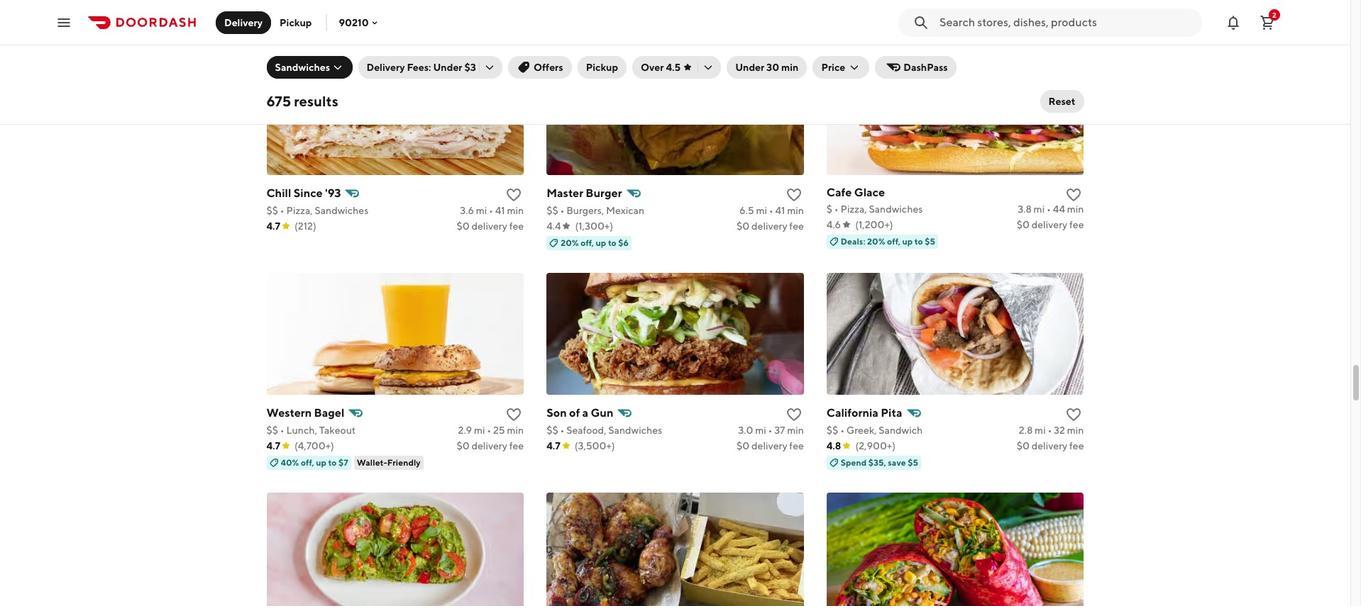 Task type: locate. For each thing, give the bounding box(es) containing it.
20%
[[281, 18, 299, 28], [867, 236, 885, 247], [561, 238, 579, 248]]

click to add this store to your saved list image up 2.9 mi • 25 min
[[505, 406, 523, 423]]

1 vertical spatial $5
[[925, 236, 935, 247]]

of
[[569, 406, 580, 420]]

delivery for chill since '93
[[472, 220, 507, 232]]

pickup down (1,500+)
[[280, 17, 312, 28]]

$​0 down 6.5
[[737, 220, 750, 232]]

90210 button
[[339, 17, 380, 28]]

20% off, up to $5
[[281, 18, 349, 28]]

sandwiches inside sandwiches button
[[275, 62, 330, 73]]

price button
[[813, 56, 870, 79]]

41 for master burger
[[775, 205, 785, 216]]

$$ down western
[[267, 425, 278, 436]]

min right "3.6"
[[507, 205, 524, 216]]

to
[[328, 18, 337, 28], [915, 236, 923, 247], [608, 238, 617, 248], [328, 458, 337, 468]]

$​0 delivery fee link
[[827, 0, 1084, 16]]

delivery button
[[216, 11, 271, 34]]

min right 25 on the bottom left of page
[[507, 425, 524, 436]]

0 vertical spatial delivery
[[224, 17, 263, 28]]

2 under from the left
[[735, 62, 765, 73]]

$​0 delivery fee up the store search: begin typing to search for stores available on doordash text box
[[1017, 0, 1084, 12]]

• down chill
[[280, 205, 284, 216]]

takeout
[[319, 425, 356, 436]]

0 horizontal spatial under
[[433, 62, 462, 73]]

$$ for western
[[267, 425, 278, 436]]

$​0 delivery fee for master burger
[[737, 220, 804, 232]]

pizza,
[[841, 203, 867, 215], [286, 205, 313, 216]]

mi right 3.0
[[755, 425, 766, 436]]

fee for california pita
[[1070, 441, 1084, 452]]

(1,300+)
[[575, 220, 613, 232]]

mi right 6.5
[[756, 205, 767, 216]]

• right "3.6"
[[489, 205, 493, 216]]

1 horizontal spatial 41
[[775, 205, 785, 216]]

4.7 left (212)
[[267, 220, 280, 232]]

mi right "3.6"
[[476, 205, 487, 216]]

$$ down "son"
[[547, 425, 558, 436]]

deals: 20% off, up to $5
[[841, 236, 935, 247]]

mi right 2.8
[[1035, 425, 1046, 436]]

• left 25 on the bottom left of page
[[487, 425, 491, 436]]

delivery for son of a gun
[[752, 441, 788, 452]]

over 4.5 button
[[632, 56, 721, 79]]

to down "$ • pizza, sandwiches"
[[915, 236, 923, 247]]

min for western bagel
[[507, 425, 524, 436]]

delivery down 3.0 mi • 37 min
[[752, 441, 788, 452]]

under left '30'
[[735, 62, 765, 73]]

up down "(1,300+)"
[[596, 238, 606, 248]]

pizza, up (212)
[[286, 205, 313, 216]]

click to add this store to your saved list image up 2.8 mi • 32 min
[[1066, 406, 1083, 423]]

min right '30'
[[781, 62, 799, 73]]

mi
[[1034, 203, 1045, 215], [476, 205, 487, 216], [756, 205, 767, 216], [474, 425, 485, 436], [755, 425, 766, 436], [1035, 425, 1046, 436]]

click to add this store to your saved list image for chill since '93
[[505, 186, 523, 203]]

3.6 mi • 41 min
[[460, 205, 524, 216]]

click to add this store to your saved list image up 3.0 mi • 37 min
[[786, 406, 803, 423]]

20% for 20% off, up to $5
[[281, 18, 299, 28]]

gun
[[591, 406, 614, 420]]

$​0 down "3.6"
[[457, 220, 470, 232]]

off, right 40%
[[301, 458, 314, 468]]

min
[[781, 62, 799, 73], [1067, 203, 1084, 215], [507, 205, 524, 216], [787, 205, 804, 216], [507, 425, 524, 436], [787, 425, 804, 436], [1067, 425, 1084, 436]]

20% down (1,500+)
[[281, 18, 299, 28]]

delivery
[[224, 17, 263, 28], [367, 62, 405, 73]]

4.7
[[267, 0, 280, 12], [267, 220, 280, 232], [267, 441, 280, 452], [547, 441, 561, 452]]

delivery for delivery
[[224, 17, 263, 28]]

1 horizontal spatial pizza,
[[841, 203, 867, 215]]

• down western
[[280, 425, 284, 436]]

delivery down 2.8 mi • 32 min
[[1032, 441, 1068, 452]]

fee down 2.8 mi • 32 min
[[1070, 441, 1084, 452]]

under 30 min
[[735, 62, 799, 73]]

41 right 6.5
[[775, 205, 785, 216]]

up down (4,700+)
[[316, 458, 327, 468]]

reset
[[1049, 96, 1076, 107]]

sandwiches for $$ • pizza, sandwiches
[[315, 205, 369, 216]]

min right 32
[[1067, 425, 1084, 436]]

results
[[294, 93, 338, 109]]

sandwiches up (1,200+)
[[869, 203, 923, 215]]

0 horizontal spatial 41
[[495, 205, 505, 216]]

0 horizontal spatial pizza,
[[286, 205, 313, 216]]

$​0 delivery fee down 2.9 mi • 25 min
[[457, 441, 524, 452]]

$​0 delivery fee down 6.5 mi • 41 min
[[737, 220, 804, 232]]

3.0 mi • 37 min
[[738, 425, 804, 436]]

$​0 down 2.9 at the left of page
[[457, 441, 470, 452]]

to left the $6
[[608, 238, 617, 248]]

to left 90210
[[328, 18, 337, 28]]

$​0 for chill since '93
[[457, 220, 470, 232]]

click to add this store to your saved list image up 3.6 mi • 41 min
[[505, 186, 523, 203]]

0 horizontal spatial 20%
[[281, 18, 299, 28]]

$​0 delivery fee for california pita
[[1017, 441, 1084, 452]]

0 vertical spatial pickup button
[[271, 11, 320, 34]]

20% down the 4.4
[[561, 238, 579, 248]]

off, down "(1,300+)"
[[581, 238, 594, 248]]

$$ • greek, sandwich
[[827, 425, 923, 436]]

$$ for california
[[827, 425, 839, 436]]

up for $5
[[316, 18, 326, 28]]

spend
[[841, 458, 867, 468]]

spend $35, save $5
[[841, 458, 918, 468]]

1 vertical spatial delivery
[[367, 62, 405, 73]]

(1,500+)
[[295, 0, 333, 12]]

deals:
[[841, 236, 866, 247]]

6.5 mi • 41 min
[[740, 205, 804, 216]]

delivery down 2.9 mi • 25 min
[[472, 441, 507, 452]]

$$ down chill
[[267, 205, 278, 216]]

$5
[[338, 18, 349, 28], [925, 236, 935, 247], [908, 458, 918, 468]]

20% down (1,200+)
[[867, 236, 885, 247]]

sandwiches
[[275, 62, 330, 73], [869, 203, 923, 215], [315, 205, 369, 216], [608, 425, 662, 436]]

4.7 for western bagel
[[267, 441, 280, 452]]

reset button
[[1040, 90, 1084, 113]]

1 vertical spatial pickup button
[[578, 56, 627, 79]]

pickup button
[[271, 11, 320, 34], [578, 56, 627, 79]]

4.7 for son of a gun
[[547, 441, 561, 452]]

pizza, down cafe glace
[[841, 203, 867, 215]]

0 horizontal spatial pickup
[[280, 17, 312, 28]]

pickup left over
[[586, 62, 618, 73]]

1 41 from the left
[[495, 205, 505, 216]]

25
[[493, 425, 505, 436]]

2 vertical spatial $5
[[908, 458, 918, 468]]

chill
[[267, 186, 291, 200]]

click to add this store to your saved list image
[[505, 186, 523, 203], [786, 186, 803, 203], [505, 406, 523, 423], [786, 406, 803, 423], [1066, 406, 1083, 423]]

fee down 6.5 mi • 41 min
[[790, 220, 804, 232]]

delivery
[[1032, 0, 1068, 12], [1032, 219, 1068, 230], [472, 220, 507, 232], [752, 220, 788, 232], [472, 441, 507, 452], [752, 441, 788, 452], [1032, 441, 1068, 452]]

$$ up the 4.4
[[547, 205, 558, 216]]

(4,700+)
[[295, 441, 334, 452]]

fee down 3.0 mi • 37 min
[[790, 441, 804, 452]]

$$
[[267, 205, 278, 216], [547, 205, 558, 216], [267, 425, 278, 436], [547, 425, 558, 436], [827, 425, 839, 436]]

click to add this store to your saved list image up 6.5 mi • 41 min
[[786, 186, 803, 203]]

1 vertical spatial pickup
[[586, 62, 618, 73]]

fee
[[1070, 0, 1084, 12], [1070, 219, 1084, 230], [509, 220, 524, 232], [790, 220, 804, 232], [509, 441, 524, 452], [790, 441, 804, 452], [1070, 441, 1084, 452]]

0 horizontal spatial delivery
[[224, 17, 263, 28]]

4.7 down "son"
[[547, 441, 561, 452]]

0 vertical spatial $5
[[338, 18, 349, 28]]

• left 32
[[1048, 425, 1052, 436]]

3.8
[[1018, 203, 1032, 215]]

off, down (1,500+)
[[301, 18, 314, 28]]

sandwiches down the gun
[[608, 425, 662, 436]]

$​0 delivery fee down 3.6 mi • 41 min
[[457, 220, 524, 232]]

delivery down 3.8 mi • 44 min
[[1032, 219, 1068, 230]]

fee down 2.9 mi • 25 min
[[509, 441, 524, 452]]

up down (1,500+)
[[316, 18, 326, 28]]

mi for western bagel
[[474, 425, 485, 436]]

675 results
[[267, 93, 338, 109]]

$$ up 4.8
[[827, 425, 839, 436]]

cafe
[[827, 186, 852, 199]]

california pita
[[827, 406, 903, 420]]

under
[[433, 62, 462, 73], [735, 62, 765, 73]]

delivery for master burger
[[752, 220, 788, 232]]

delivery inside button
[[224, 17, 263, 28]]

min inside button
[[781, 62, 799, 73]]

sandwiches button
[[267, 56, 352, 79]]

2 horizontal spatial 20%
[[867, 236, 885, 247]]

off, for 20% off, up to $5
[[301, 18, 314, 28]]

$​0 delivery fee
[[1017, 0, 1084, 12], [1017, 219, 1084, 230], [457, 220, 524, 232], [737, 220, 804, 232], [457, 441, 524, 452], [737, 441, 804, 452], [1017, 441, 1084, 452]]

min for chill since '93
[[507, 205, 524, 216]]

2 41 from the left
[[775, 205, 785, 216]]

•
[[835, 203, 839, 215], [1047, 203, 1051, 215], [280, 205, 284, 216], [489, 205, 493, 216], [560, 205, 565, 216], [769, 205, 773, 216], [280, 425, 284, 436], [487, 425, 491, 436], [560, 425, 565, 436], [768, 425, 773, 436], [840, 425, 845, 436], [1048, 425, 1052, 436]]

to left $7
[[328, 458, 337, 468]]

(2,900+)
[[856, 441, 896, 452]]

off,
[[301, 18, 314, 28], [887, 236, 901, 247], [581, 238, 594, 248], [301, 458, 314, 468]]

20% for 20% off, up to $6
[[561, 238, 579, 248]]

sandwich
[[879, 425, 923, 436]]

0 horizontal spatial pickup button
[[271, 11, 320, 34]]

click to add this store to your saved list image
[[1066, 186, 1083, 203]]

sandwiches up 675 results
[[275, 62, 330, 73]]

sandwiches down '93
[[315, 205, 369, 216]]

4.6
[[827, 219, 841, 230]]

$$ • lunch, takeout
[[267, 425, 356, 436]]

california
[[827, 406, 879, 420]]

1 horizontal spatial under
[[735, 62, 765, 73]]

under left $3
[[433, 62, 462, 73]]

41
[[495, 205, 505, 216], [775, 205, 785, 216]]

pickup button left over
[[578, 56, 627, 79]]

$​0 for master burger
[[737, 220, 750, 232]]

pickup button up sandwiches button
[[271, 11, 320, 34]]

delivery for california pita
[[1032, 441, 1068, 452]]

fee down 3.6 mi • 41 min
[[509, 220, 524, 232]]

$​0 delivery fee down 3.0 mi • 37 min
[[737, 441, 804, 452]]

41 right "3.6"
[[495, 205, 505, 216]]

1 horizontal spatial $5
[[908, 458, 918, 468]]

1 horizontal spatial 20%
[[561, 238, 579, 248]]

4.7 down western
[[267, 441, 280, 452]]

min right 37
[[787, 425, 804, 436]]

• left 37
[[768, 425, 773, 436]]

$​0 delivery fee down 2.8 mi • 32 min
[[1017, 441, 1084, 452]]

$​0 down 2.8
[[1017, 441, 1030, 452]]

pizza, for (1,200+)
[[841, 203, 867, 215]]

$​0 down 3.0
[[737, 441, 750, 452]]

$​0
[[1017, 0, 1030, 12], [1017, 219, 1030, 230], [457, 220, 470, 232], [737, 220, 750, 232], [457, 441, 470, 452], [737, 441, 750, 452], [1017, 441, 1030, 452]]

up
[[316, 18, 326, 28], [902, 236, 913, 247], [596, 238, 606, 248], [316, 458, 327, 468]]

$​0 delivery fee for western bagel
[[457, 441, 524, 452]]

mi for master burger
[[756, 205, 767, 216]]

min left $
[[787, 205, 804, 216]]

offers
[[534, 62, 563, 73]]

pickup
[[280, 17, 312, 28], [586, 62, 618, 73]]

mi right 2.9 at the left of page
[[474, 425, 485, 436]]

delivery down 6.5 mi • 41 min
[[752, 220, 788, 232]]

1 horizontal spatial delivery
[[367, 62, 405, 73]]

to for $7
[[328, 458, 337, 468]]

$ • pizza, sandwiches
[[827, 203, 923, 215]]

delivery down 3.6 mi • 41 min
[[472, 220, 507, 232]]

off, for 40% off, up to $7
[[301, 458, 314, 468]]

mi for chill since '93
[[476, 205, 487, 216]]

37
[[775, 425, 785, 436]]



Task type: describe. For each thing, give the bounding box(es) containing it.
$
[[827, 203, 833, 215]]

• down master
[[560, 205, 565, 216]]

delivery fees: under $3
[[367, 62, 476, 73]]

under 30 min button
[[727, 56, 807, 79]]

20% off, up to $6
[[561, 238, 629, 248]]

4.4
[[547, 220, 561, 232]]

32
[[1054, 425, 1065, 436]]

delivery for western bagel
[[472, 441, 507, 452]]

over 4.5
[[641, 62, 681, 73]]

up for $6
[[596, 238, 606, 248]]

fee for western bagel
[[509, 441, 524, 452]]

(1,200+)
[[855, 219, 893, 230]]

$​0 delivery fee for son of a gun
[[737, 441, 804, 452]]

dashpass button
[[875, 56, 957, 79]]

(212)
[[295, 220, 316, 232]]

fee for son of a gun
[[790, 441, 804, 452]]

• right $
[[835, 203, 839, 215]]

2.9
[[458, 425, 472, 436]]

0 vertical spatial pickup
[[280, 17, 312, 28]]

click to add this store to your saved list image for western bagel
[[505, 406, 523, 423]]

$$ for chill
[[267, 205, 278, 216]]

min right 44
[[1067, 203, 1084, 215]]

$$ for master
[[547, 205, 558, 216]]

90210
[[339, 17, 369, 28]]

save
[[888, 458, 906, 468]]

$​0 delivery fee for chill since '93
[[457, 220, 524, 232]]

mi for california pita
[[1035, 425, 1046, 436]]

bagel
[[314, 406, 344, 420]]

burger
[[586, 186, 622, 200]]

40%
[[281, 458, 299, 468]]

off, down (1,200+)
[[887, 236, 901, 247]]

$​0 for california pita
[[1017, 441, 1030, 452]]

2.9 mi • 25 min
[[458, 425, 524, 436]]

open menu image
[[55, 14, 72, 31]]

40% off, up to $7
[[281, 458, 348, 468]]

since
[[294, 186, 323, 200]]

$6
[[618, 238, 629, 248]]

0 horizontal spatial $5
[[338, 18, 349, 28]]

1 under from the left
[[433, 62, 462, 73]]

burgers,
[[567, 205, 604, 216]]

click to add this store to your saved list image for son of a gun
[[786, 406, 803, 423]]

'93
[[325, 186, 341, 200]]

fee up the store search: begin typing to search for stores available on doordash text box
[[1070, 0, 1084, 12]]

mi for son of a gun
[[755, 425, 766, 436]]

$$ • burgers, mexican
[[547, 205, 645, 216]]

$$ for son
[[547, 425, 558, 436]]

41 for chill since '93
[[495, 205, 505, 216]]

master
[[547, 186, 583, 200]]

wallet-
[[357, 458, 387, 468]]

$​0 delivery fee down 3.8 mi • 44 min
[[1017, 219, 1084, 230]]

cafe glace
[[827, 186, 885, 199]]

44
[[1053, 203, 1065, 215]]

(3,500+)
[[575, 441, 615, 452]]

3.6
[[460, 205, 474, 216]]

seafood,
[[567, 425, 607, 436]]

notification bell image
[[1225, 14, 1242, 31]]

$3
[[464, 62, 476, 73]]

$35,
[[869, 458, 886, 468]]

wallet-friendly
[[357, 458, 421, 468]]

$​0 down '3.8'
[[1017, 219, 1030, 230]]

up for $7
[[316, 458, 327, 468]]

under inside under 30 min button
[[735, 62, 765, 73]]

1 horizontal spatial pickup
[[586, 62, 618, 73]]

$$ • pizza, sandwiches
[[267, 205, 369, 216]]

dashpass
[[904, 62, 948, 73]]

4.7 left (1,500+)
[[267, 0, 280, 12]]

4.8
[[827, 441, 841, 452]]

min for master burger
[[787, 205, 804, 216]]

30
[[767, 62, 779, 73]]

up down "$ • pizza, sandwiches"
[[902, 236, 913, 247]]

mi right '3.8'
[[1034, 203, 1045, 215]]

fee for master burger
[[790, 220, 804, 232]]

Store search: begin typing to search for stores available on DoorDash text field
[[940, 15, 1194, 30]]

to for $5
[[328, 18, 337, 28]]

min for california pita
[[1067, 425, 1084, 436]]

sandwiches for $ • pizza, sandwiches
[[869, 203, 923, 215]]

$​0 up the store search: begin typing to search for stores available on doordash text box
[[1017, 0, 1030, 12]]

son of a gun
[[547, 406, 614, 420]]

sandwiches for $$ • seafood, sandwiches
[[608, 425, 662, 436]]

$​0 for western bagel
[[457, 441, 470, 452]]

3.8 mi • 44 min
[[1018, 203, 1084, 215]]

delivery up the store search: begin typing to search for stores available on doordash text box
[[1032, 0, 1068, 12]]

fee down click to add this store to your saved list icon
[[1070, 219, 1084, 230]]

675
[[267, 93, 291, 109]]

western bagel
[[267, 406, 344, 420]]

click to add this store to your saved list image for california pita
[[1066, 406, 1083, 423]]

1 horizontal spatial pickup button
[[578, 56, 627, 79]]

2 horizontal spatial $5
[[925, 236, 935, 247]]

over
[[641, 62, 664, 73]]

off, for 20% off, up to $6
[[581, 238, 594, 248]]

price
[[821, 62, 846, 73]]

• down "son"
[[560, 425, 565, 436]]

2 button
[[1253, 8, 1282, 37]]

3.0
[[738, 425, 753, 436]]

greek,
[[847, 425, 877, 436]]

friendly
[[387, 458, 421, 468]]

pita
[[881, 406, 903, 420]]

• up 4.8
[[840, 425, 845, 436]]

glace
[[854, 186, 885, 199]]

6.5
[[740, 205, 754, 216]]

western
[[267, 406, 312, 420]]

• left 44
[[1047, 203, 1051, 215]]

offers button
[[508, 56, 572, 79]]

4.5
[[666, 62, 681, 73]]

mexican
[[606, 205, 645, 216]]

• right 6.5
[[769, 205, 773, 216]]

master burger
[[547, 186, 622, 200]]

to for $6
[[608, 238, 617, 248]]

$7
[[339, 458, 348, 468]]

$​0 for son of a gun
[[737, 441, 750, 452]]

a
[[582, 406, 589, 420]]

fee for chill since '93
[[509, 220, 524, 232]]

2.8 mi • 32 min
[[1019, 425, 1084, 436]]

son
[[547, 406, 567, 420]]

min for son of a gun
[[787, 425, 804, 436]]

pizza, for (212)
[[286, 205, 313, 216]]

delivery for delivery fees: under $3
[[367, 62, 405, 73]]

click to add this store to your saved list image for master burger
[[786, 186, 803, 203]]

4.7 for chill since '93
[[267, 220, 280, 232]]

$$ • seafood, sandwiches
[[547, 425, 662, 436]]

3 items, open order cart image
[[1259, 14, 1276, 31]]

chill since '93
[[267, 186, 341, 200]]

2
[[1273, 10, 1277, 19]]

lunch,
[[286, 425, 317, 436]]

2.8
[[1019, 425, 1033, 436]]



Task type: vqa. For each thing, say whether or not it's contained in the screenshot.
dishes
no



